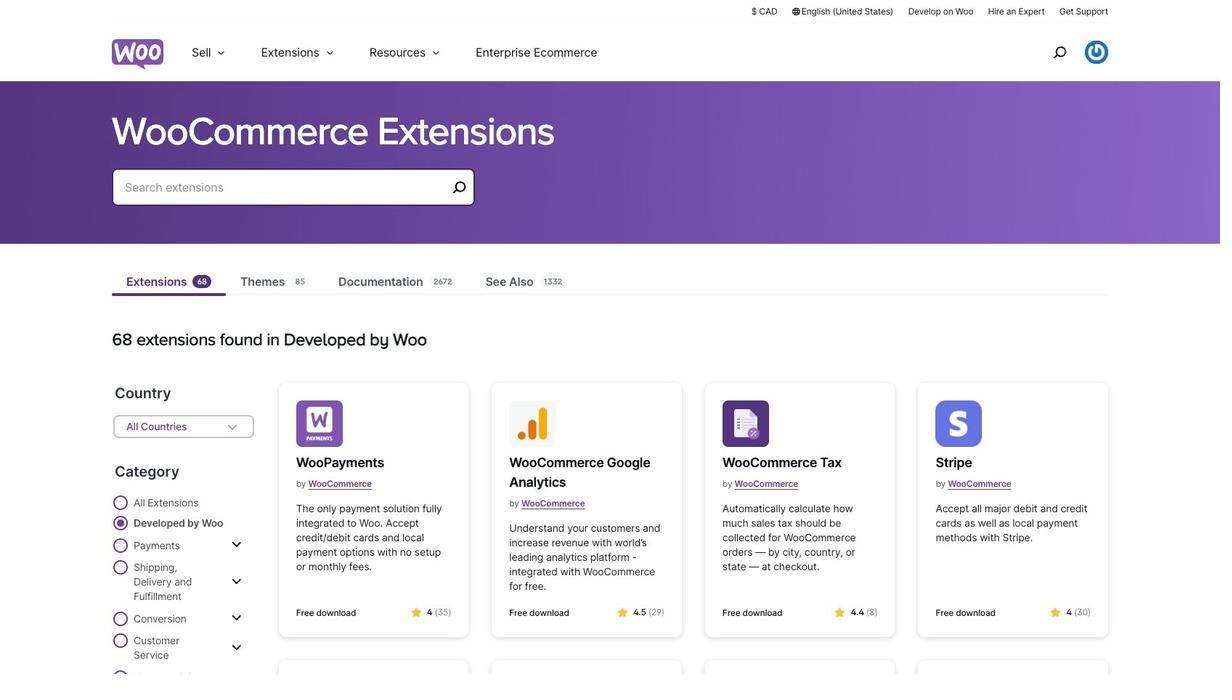 Task type: vqa. For each thing, say whether or not it's contained in the screenshot.
search extensions SEARCH FIELD
yes



Task type: locate. For each thing, give the bounding box(es) containing it.
3 show subcategories image from the top
[[232, 613, 242, 625]]

1 vertical spatial show subcategories image
[[232, 576, 242, 588]]

search image
[[1048, 41, 1071, 64]]

1 show subcategories image from the top
[[232, 540, 242, 551]]

None search field
[[112, 168, 475, 224]]

service navigation menu element
[[1022, 29, 1108, 76]]

2 vertical spatial show subcategories image
[[232, 613, 242, 625]]

show subcategories image
[[232, 540, 242, 551], [232, 576, 242, 588], [232, 613, 242, 625]]

0 vertical spatial show subcategories image
[[232, 540, 242, 551]]

show subcategories image
[[232, 642, 242, 654]]



Task type: describe. For each thing, give the bounding box(es) containing it.
Search extensions search field
[[125, 177, 447, 198]]

Filter countries field
[[113, 415, 254, 439]]

angle down image
[[224, 418, 241, 436]]

2 show subcategories image from the top
[[232, 576, 242, 588]]

open account menu image
[[1085, 41, 1108, 64]]



